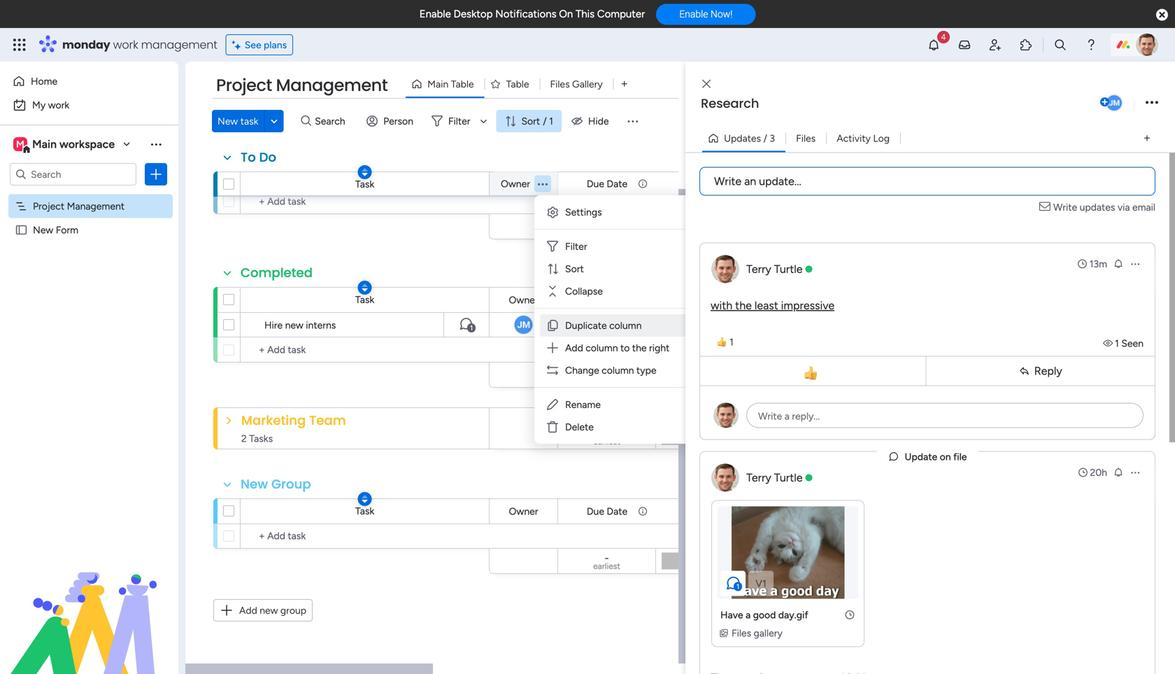 Task type: describe. For each thing, give the bounding box(es) containing it.
4 due date field from the top
[[584, 504, 631, 519]]

file
[[954, 451, 968, 463]]

nov for nov 29, 2023 earliest
[[576, 366, 595, 378]]

activity log
[[837, 132, 890, 144]]

4 earliest from the top
[[594, 561, 621, 571]]

day.gif
[[779, 609, 809, 621]]

via
[[1118, 201, 1131, 213]]

enable desktop notifications on this computer
[[420, 8, 645, 20]]

filter image
[[546, 239, 560, 253]]

+ add task text field for -
[[248, 528, 483, 545]]

/ for 1
[[543, 115, 547, 127]]

0 vertical spatial owner field
[[498, 176, 534, 191]]

rename image
[[546, 398, 560, 412]]

this
[[576, 8, 595, 20]]

table button
[[485, 73, 540, 95]]

earliest inside nov 29, 2023 earliest
[[594, 375, 621, 385]]

3 due date field from the top
[[583, 409, 631, 425]]

1 due from the top
[[587, 178, 605, 190]]

now!
[[711, 8, 733, 20]]

column for change
[[602, 364, 634, 376]]

write an update...
[[715, 175, 802, 188]]

log
[[874, 132, 890, 144]]

4 image
[[938, 29, 950, 44]]

my work link
[[8, 94, 170, 116]]

monday work management
[[62, 37, 217, 52]]

workspace options image
[[149, 137, 163, 151]]

new for new task
[[218, 115, 238, 127]]

work for my
[[48, 99, 69, 111]]

new group
[[241, 475, 311, 493]]

with
[[711, 299, 733, 312]]

files for files gallery
[[732, 627, 752, 639]]

change column type image
[[546, 363, 560, 377]]

duplicate column
[[566, 320, 642, 331]]

sort image
[[546, 262, 560, 276]]

0 horizontal spatial project management
[[33, 200, 125, 212]]

column for column only
[[725, 325, 759, 337]]

write a reply...
[[759, 410, 820, 422]]

group
[[272, 475, 311, 493]]

task for to do
[[355, 178, 375, 190]]

values
[[798, 348, 825, 359]]

an
[[745, 175, 757, 188]]

2 due from the top
[[587, 294, 605, 306]]

change
[[566, 364, 600, 376]]

to do
[[241, 148, 277, 166]]

sort for sort / 1
[[522, 115, 540, 127]]

workspace image
[[13, 136, 27, 152]]

1 due date field from the top
[[584, 176, 631, 191]]

help image
[[1085, 38, 1099, 52]]

write an update... button
[[700, 167, 1156, 196]]

3 due from the top
[[587, 411, 604, 423]]

and
[[762, 348, 778, 359]]

20h
[[1091, 466, 1108, 478]]

update on file
[[905, 451, 968, 463]]

lottie animation image
[[0, 533, 178, 674]]

1 horizontal spatial 1 button
[[712, 334, 740, 350]]

Project Management field
[[213, 73, 391, 97]]

jeremy miller image
[[1106, 94, 1124, 112]]

gallery
[[573, 78, 603, 90]]

v2 search image
[[301, 113, 312, 129]]

type
[[637, 364, 657, 376]]

files for files gallery
[[550, 78, 570, 90]]

rename
[[566, 399, 601, 410]]

least
[[755, 299, 779, 312]]

add new group
[[239, 604, 307, 616]]

good
[[754, 609, 776, 621]]

owner for completed
[[509, 294, 539, 306]]

2023 for oct 31, 2023
[[613, 217, 637, 230]]

13m link
[[1078, 257, 1108, 271]]

New Group field
[[237, 475, 315, 493]]

files for files
[[797, 132, 816, 144]]

management
[[141, 37, 217, 52]]

activity log button
[[827, 127, 901, 149]]

Search in workspace field
[[29, 166, 117, 182]]

on
[[940, 451, 952, 463]]

updates / 3
[[724, 132, 775, 144]]

new for new form
[[33, 224, 53, 236]]

29, for nov 29, 2023
[[601, 319, 613, 330]]

0 horizontal spatial the
[[633, 342, 647, 354]]

filter inside filter popup button
[[449, 115, 471, 127]]

column and cell values
[[725, 348, 825, 359]]

settings image
[[546, 205, 560, 219]]

delete image
[[546, 420, 560, 434]]

files gallery
[[550, 78, 603, 90]]

my
[[32, 99, 46, 111]]

terry for 13m
[[747, 262, 772, 276]]

terry turtle for 13m
[[747, 262, 803, 276]]

1 vertical spatial project
[[33, 200, 65, 212]]

write updates via email
[[1054, 201, 1156, 213]]

sort for sort
[[566, 263, 584, 275]]

person button
[[361, 110, 422, 132]]

enable for enable now!
[[680, 8, 709, 20]]

seen
[[1122, 337, 1144, 349]]

oct
[[577, 217, 595, 230]]

13m
[[1090, 258, 1108, 270]]

dapulse close image
[[1157, 8, 1169, 22]]

To Do field
[[237, 148, 280, 167]]

v1
[[756, 577, 767, 589]]

search everything image
[[1054, 38, 1068, 52]]

29, for nov 29, 2023 earliest
[[598, 366, 612, 378]]

workspace
[[59, 138, 115, 151]]

files gallery
[[732, 627, 783, 639]]

form
[[56, 224, 78, 236]]

terry turtle link for 20h
[[747, 471, 803, 484]]

a for write
[[785, 410, 790, 422]]

owner for new group
[[509, 505, 539, 517]]

main table button
[[406, 73, 485, 95]]

monday
[[62, 37, 110, 52]]

notifications
[[496, 8, 557, 20]]

nov 29, 2023 earliest
[[576, 366, 639, 385]]

write for write a reply...
[[759, 410, 783, 422]]

add for add new group
[[239, 604, 257, 616]]

new task
[[218, 115, 259, 127]]

home option
[[8, 70, 170, 92]]

desktop
[[454, 8, 493, 20]]

new form
[[33, 224, 78, 236]]

v2 overdue deadline image
[[563, 318, 575, 331]]

add view image for files gallery
[[622, 79, 628, 89]]

reminder image
[[1114, 258, 1125, 269]]

notifications image
[[927, 38, 941, 52]]

interns
[[306, 319, 336, 331]]

angle down image
[[271, 116, 278, 126]]

filter button
[[426, 110, 492, 132]]

to
[[241, 148, 256, 166]]

update feed image
[[958, 38, 972, 52]]

cell
[[780, 348, 795, 359]]

reply...
[[793, 410, 820, 422]]

Completed field
[[237, 264, 316, 282]]

31,
[[598, 217, 610, 230]]

task
[[241, 115, 259, 127]]

to
[[621, 342, 630, 354]]

arrow down image
[[476, 113, 492, 129]]

sort desc image for to do
[[362, 167, 368, 177]]

sort desc image
[[362, 494, 368, 504]]

have
[[721, 609, 744, 621]]

date left column information image
[[607, 505, 628, 517]]

3 earliest from the top
[[594, 436, 621, 447]]

files gallery button
[[718, 625, 787, 641]]

+ add task text field for oct 31, 2023
[[248, 193, 483, 210]]

my work
[[32, 99, 69, 111]]

owner field for new group
[[506, 504, 542, 519]]

oct 31, 2023 earliest
[[577, 217, 637, 237]]

column information image
[[638, 178, 649, 189]]



Task type: locate. For each thing, give the bounding box(es) containing it.
2 terry turtle link from the top
[[747, 471, 803, 484]]

1 vertical spatial column
[[586, 342, 618, 354]]

files button
[[786, 127, 827, 149]]

terry turtle down write a reply...
[[747, 471, 803, 484]]

monday marketplace image
[[1020, 38, 1034, 52]]

see
[[245, 39, 261, 51]]

1 vertical spatial new
[[33, 224, 53, 236]]

my work option
[[8, 94, 170, 116]]

29, inside nov 29, 2023 earliest
[[598, 366, 612, 378]]

terry turtle up with the least impressive
[[747, 262, 803, 276]]

2023 for nov 29, 2023
[[615, 366, 639, 378]]

2023 inside nov 29, 2023 earliest
[[615, 366, 639, 378]]

m
[[16, 138, 24, 150]]

2 vertical spatial task
[[355, 505, 375, 517]]

0 vertical spatial filter
[[449, 115, 471, 127]]

1 due date from the top
[[587, 178, 628, 190]]

add new group button
[[213, 599, 313, 622]]

due up duplicate column
[[587, 294, 605, 306]]

/ left the 3
[[764, 132, 768, 144]]

group
[[281, 604, 307, 616]]

1 horizontal spatial options image
[[1130, 467, 1142, 478]]

0 vertical spatial sort desc image
[[362, 167, 368, 177]]

change column type
[[566, 364, 657, 376]]

new task button
[[212, 110, 264, 132]]

Research field
[[698, 94, 1098, 113]]

new for add
[[260, 604, 278, 616]]

/ inside "updates / 3" button
[[764, 132, 768, 144]]

new right public board image
[[33, 224, 53, 236]]

0 horizontal spatial new
[[33, 224, 53, 236]]

add view image for activity log
[[1145, 133, 1151, 143]]

options image
[[1130, 258, 1142, 269]]

project management up form
[[33, 200, 125, 212]]

0 horizontal spatial files
[[550, 78, 570, 90]]

1 horizontal spatial files
[[732, 627, 752, 639]]

update...
[[759, 175, 802, 188]]

sort desc image for completed
[[362, 283, 368, 293]]

add left group
[[239, 604, 257, 616]]

0 horizontal spatial add view image
[[622, 79, 628, 89]]

nov right v2 overdue deadline image
[[582, 319, 599, 330]]

/ left the hide popup button in the top of the page
[[543, 115, 547, 127]]

1 enable from the left
[[420, 8, 451, 20]]

sort
[[522, 115, 540, 127], [566, 263, 584, 275]]

project inside project management field
[[216, 73, 272, 97]]

0 vertical spatial column
[[725, 325, 759, 337]]

2 sort desc image from the top
[[362, 283, 368, 293]]

new
[[285, 319, 304, 331], [260, 604, 278, 616]]

write for write updates via email
[[1054, 201, 1078, 213]]

2 table from the left
[[506, 78, 529, 90]]

Due Date field
[[584, 176, 631, 191], [584, 292, 631, 308], [583, 409, 631, 425], [584, 504, 631, 519]]

2023 up to
[[615, 319, 636, 330]]

options image right jeremy miller icon
[[1146, 93, 1159, 112]]

collapse
[[566, 285, 603, 297]]

Owner field
[[498, 176, 534, 191], [506, 292, 542, 308], [506, 504, 542, 519]]

updates
[[1080, 201, 1116, 213]]

envelope o image
[[1040, 200, 1054, 215]]

options image down workspace options image
[[149, 167, 163, 181]]

0 horizontal spatial write
[[715, 175, 742, 188]]

0 vertical spatial add view image
[[622, 79, 628, 89]]

dapulse addbtn image
[[1101, 98, 1110, 107]]

table inside main table button
[[451, 78, 474, 90]]

add right add column to the right image
[[566, 342, 584, 354]]

hire
[[265, 319, 283, 331]]

1 seen
[[1116, 337, 1144, 349]]

completed
[[241, 264, 313, 282]]

only
[[762, 325, 780, 337]]

1 vertical spatial main
[[32, 138, 57, 151]]

main up filter popup button
[[428, 78, 449, 90]]

terry for 20h
[[747, 471, 772, 484]]

marketing
[[241, 411, 306, 429]]

update
[[905, 451, 938, 463]]

enable inside button
[[680, 8, 709, 20]]

nov right change column type icon
[[576, 366, 595, 378]]

1 horizontal spatial new
[[218, 115, 238, 127]]

right
[[650, 342, 670, 354]]

email
[[1133, 201, 1156, 213]]

list box
[[0, 191, 178, 431]]

0 vertical spatial owner
[[501, 178, 531, 190]]

project management inside field
[[216, 73, 388, 97]]

due left column information image
[[587, 505, 605, 517]]

4 due from the top
[[587, 505, 605, 517]]

files right the 3
[[797, 132, 816, 144]]

1 vertical spatial sort desc image
[[362, 283, 368, 293]]

hire new interns
[[265, 319, 336, 331]]

turtle for 20h
[[775, 471, 803, 484]]

management up form
[[67, 200, 125, 212]]

reply button
[[930, 359, 1153, 382]]

reminder image
[[1114, 466, 1125, 478]]

0 horizontal spatial sort
[[522, 115, 540, 127]]

management up search field
[[276, 73, 388, 97]]

0 vertical spatial 29,
[[601, 319, 613, 330]]

4 due date from the top
[[587, 505, 628, 517]]

2 vertical spatial files
[[732, 627, 752, 639]]

write left updates
[[1054, 201, 1078, 213]]

1 horizontal spatial new
[[285, 319, 304, 331]]

work
[[113, 37, 138, 52], [48, 99, 69, 111]]

filter
[[449, 115, 471, 127], [566, 240, 588, 252]]

a right have
[[746, 609, 751, 621]]

1 horizontal spatial sort
[[566, 263, 584, 275]]

1 column from the top
[[725, 325, 759, 337]]

3 due date from the top
[[587, 411, 628, 423]]

write left the reply...
[[759, 410, 783, 422]]

hide
[[589, 115, 609, 127]]

main inside workspace selection element
[[32, 138, 57, 151]]

main inside button
[[428, 78, 449, 90]]

project up new form
[[33, 200, 65, 212]]

column left only
[[725, 325, 759, 337]]

task up + add task text box
[[355, 294, 375, 306]]

new left group
[[260, 604, 278, 616]]

due date field left column information image
[[584, 504, 631, 519]]

0 vertical spatial work
[[113, 37, 138, 52]]

settings
[[566, 206, 602, 218]]

updates
[[724, 132, 762, 144]]

column down add column to the right
[[602, 364, 634, 376]]

0 horizontal spatial /
[[543, 115, 547, 127]]

1 horizontal spatial the
[[736, 299, 752, 312]]

see plans
[[245, 39, 287, 51]]

1 vertical spatial add
[[239, 604, 257, 616]]

2 vertical spatial column
[[602, 364, 634, 376]]

29, down add column to the right
[[598, 366, 612, 378]]

2 vertical spatial owner field
[[506, 504, 542, 519]]

main table
[[428, 78, 474, 90]]

1 horizontal spatial /
[[764, 132, 768, 144]]

marketing team
[[241, 411, 346, 429]]

1 task from the top
[[355, 178, 375, 190]]

due date up nov 29, 2023
[[587, 294, 628, 306]]

work inside option
[[48, 99, 69, 111]]

1 vertical spatial owner
[[509, 294, 539, 306]]

reply
[[1035, 364, 1063, 378]]

+ Add task text field
[[248, 342, 483, 358]]

list arrow image
[[704, 320, 708, 330]]

1 horizontal spatial project management
[[216, 73, 388, 97]]

sort desc image down person popup button
[[362, 167, 368, 177]]

1 terry turtle from the top
[[747, 262, 803, 276]]

task for new group
[[355, 505, 375, 517]]

2 + add task text field from the top
[[248, 528, 483, 545]]

date right 'delete' on the bottom of the page
[[607, 411, 628, 423]]

table
[[451, 78, 474, 90], [506, 78, 529, 90]]

column down 'column only'
[[725, 348, 759, 359]]

turtle up with the least impressive
[[775, 262, 803, 276]]

2 due date field from the top
[[584, 292, 631, 308]]

2 vertical spatial owner
[[509, 505, 539, 517]]

0 vertical spatial + add task text field
[[248, 193, 483, 210]]

files
[[550, 78, 570, 90], [797, 132, 816, 144], [732, 627, 752, 639]]

1 horizontal spatial filter
[[566, 240, 588, 252]]

project management up v2 search 'image' on the top left of the page
[[216, 73, 388, 97]]

new left group
[[241, 475, 268, 493]]

write
[[715, 175, 742, 188], [1054, 201, 1078, 213], [759, 410, 783, 422]]

1 vertical spatial sort
[[566, 263, 584, 275]]

due up "settings"
[[587, 178, 605, 190]]

table up sort / 1 on the left top
[[506, 78, 529, 90]]

person
[[384, 115, 414, 127]]

add view image up email
[[1145, 133, 1151, 143]]

sort down table button
[[522, 115, 540, 127]]

2 terry from the top
[[747, 471, 772, 484]]

0 vertical spatial options image
[[1146, 93, 1159, 112]]

nov for nov 29, 2023
[[582, 319, 599, 330]]

due down the rename
[[587, 411, 604, 423]]

column down duplicate column
[[586, 342, 618, 354]]

due date left column information icon
[[587, 178, 628, 190]]

duplicate
[[566, 320, 607, 331]]

select product image
[[13, 38, 27, 52]]

0 horizontal spatial management
[[67, 200, 125, 212]]

main right workspace image
[[32, 138, 57, 151]]

1 horizontal spatial work
[[113, 37, 138, 52]]

column
[[725, 325, 759, 337], [725, 348, 759, 359]]

v2 seen image
[[1104, 337, 1116, 349]]

filter right filter icon
[[566, 240, 588, 252]]

terry turtle image
[[1137, 34, 1159, 56]]

1 horizontal spatial add view image
[[1145, 133, 1151, 143]]

new inside field
[[241, 475, 268, 493]]

0 vertical spatial new
[[285, 319, 304, 331]]

1 vertical spatial filter
[[566, 240, 588, 252]]

new for new group
[[241, 475, 268, 493]]

0 horizontal spatial 1 button
[[444, 312, 489, 337]]

new for hire
[[285, 319, 304, 331]]

0 vertical spatial task
[[355, 178, 375, 190]]

enable now! button
[[657, 4, 756, 25]]

column up to
[[610, 320, 642, 331]]

filter left arrow down image
[[449, 115, 471, 127]]

due date down the rename
[[587, 411, 628, 423]]

due date field up nov 29, 2023
[[584, 292, 631, 308]]

Search field
[[312, 111, 354, 131]]

1 vertical spatial work
[[48, 99, 69, 111]]

option
[[0, 194, 178, 196]]

add inside button
[[239, 604, 257, 616]]

2 vertical spatial new
[[241, 475, 268, 493]]

enable left the desktop at left
[[420, 8, 451, 20]]

0 horizontal spatial options image
[[149, 167, 163, 181]]

2 turtle from the top
[[775, 471, 803, 484]]

3
[[770, 132, 775, 144]]

0 vertical spatial column
[[610, 320, 642, 331]]

1 horizontal spatial table
[[506, 78, 529, 90]]

1 vertical spatial add view image
[[1145, 133, 1151, 143]]

2 terry turtle from the top
[[747, 471, 803, 484]]

column for add
[[586, 342, 618, 354]]

turtle for 13m
[[775, 262, 803, 276]]

0 vertical spatial terry turtle
[[747, 262, 803, 276]]

nov 29, 2023
[[582, 319, 636, 330]]

1 turtle from the top
[[775, 262, 803, 276]]

new left task
[[218, 115, 238, 127]]

3 task from the top
[[355, 505, 375, 517]]

project up task
[[216, 73, 272, 97]]

terry turtle link for 13m
[[747, 262, 803, 276]]

see plans button
[[226, 34, 293, 55]]

terry up least
[[747, 262, 772, 276]]

1 vertical spatial terry
[[747, 471, 772, 484]]

Marketing Team field
[[238, 411, 350, 430]]

1 horizontal spatial a
[[785, 410, 790, 422]]

1 + add task text field from the top
[[248, 193, 483, 210]]

terry turtle link up with the least impressive
[[747, 262, 803, 276]]

options image
[[1146, 93, 1159, 112], [149, 167, 163, 181], [1130, 467, 1142, 478]]

research
[[701, 94, 760, 112]]

column for column and cell values
[[725, 348, 759, 359]]

1 horizontal spatial main
[[428, 78, 449, 90]]

/ for 3
[[764, 132, 768, 144]]

public board image
[[15, 223, 28, 237]]

0 vertical spatial sort
[[522, 115, 540, 127]]

2 due date from the top
[[587, 294, 628, 306]]

1 vertical spatial + add task text field
[[248, 528, 483, 545]]

1 vertical spatial project management
[[33, 200, 125, 212]]

management inside field
[[276, 73, 388, 97]]

0 vertical spatial turtle
[[775, 262, 803, 276]]

1 earliest from the top
[[594, 226, 621, 237]]

1 vertical spatial /
[[764, 132, 768, 144]]

computer
[[598, 8, 645, 20]]

0 vertical spatial terry turtle link
[[747, 262, 803, 276]]

table inside table button
[[506, 78, 529, 90]]

new
[[218, 115, 238, 127], [33, 224, 53, 236], [241, 475, 268, 493]]

0 vertical spatial nov
[[582, 319, 599, 330]]

turtle down write a reply...
[[775, 471, 803, 484]]

2023 down to
[[615, 366, 639, 378]]

add view image right gallery
[[622, 79, 628, 89]]

earliest
[[594, 226, 621, 237], [594, 375, 621, 385], [594, 436, 621, 447], [594, 561, 621, 571]]

0 vertical spatial terry
[[747, 262, 772, 276]]

2 vertical spatial options image
[[1130, 467, 1142, 478]]

0 vertical spatial add
[[566, 342, 584, 354]]

1 table from the left
[[451, 78, 474, 90]]

2023 right 31,
[[613, 217, 637, 230]]

task down sort desc image
[[355, 505, 375, 517]]

0 horizontal spatial main
[[32, 138, 57, 151]]

write for write an update...
[[715, 175, 742, 188]]

write left an
[[715, 175, 742, 188]]

add view image
[[622, 79, 628, 89], [1145, 133, 1151, 143]]

sort desc image up + add task text box
[[362, 283, 368, 293]]

on
[[559, 8, 573, 20]]

enable
[[420, 8, 451, 20], [680, 8, 709, 20]]

29, up add column to the right
[[601, 319, 613, 330]]

1 sort desc image from the top
[[362, 167, 368, 177]]

0 horizontal spatial add
[[239, 604, 257, 616]]

1 horizontal spatial write
[[759, 410, 783, 422]]

2 task from the top
[[355, 294, 375, 306]]

1 terry turtle link from the top
[[747, 262, 803, 276]]

owner
[[501, 178, 531, 190], [509, 294, 539, 306], [509, 505, 539, 517]]

0 vertical spatial write
[[715, 175, 742, 188]]

2 horizontal spatial files
[[797, 132, 816, 144]]

files left gallery
[[550, 78, 570, 90]]

1 vertical spatial new
[[260, 604, 278, 616]]

nov inside nov 29, 2023 earliest
[[576, 366, 595, 378]]

new right hire at the top of page
[[285, 319, 304, 331]]

1 terry from the top
[[747, 262, 772, 276]]

sort / 1
[[522, 115, 554, 127]]

invite members image
[[989, 38, 1003, 52]]

do
[[259, 148, 277, 166]]

enable for enable desktop notifications on this computer
[[420, 8, 451, 20]]

enable left now!
[[680, 8, 709, 20]]

due date field left column information icon
[[584, 176, 631, 191]]

impressive
[[782, 299, 835, 312]]

0 horizontal spatial enable
[[420, 8, 451, 20]]

1 vertical spatial a
[[746, 609, 751, 621]]

duplicate column image
[[546, 318, 560, 332]]

column information image
[[638, 506, 649, 517]]

main for main workspace
[[32, 138, 57, 151]]

earliest inside oct 31, 2023 earliest
[[594, 226, 621, 237]]

add column to the right image
[[546, 341, 560, 355]]

0 vertical spatial project management
[[216, 73, 388, 97]]

column for duplicate
[[610, 320, 642, 331]]

/
[[543, 115, 547, 127], [764, 132, 768, 144]]

terry turtle link down write a reply...
[[747, 471, 803, 484]]

a for have
[[746, 609, 751, 621]]

0 horizontal spatial table
[[451, 78, 474, 90]]

a left the reply...
[[785, 410, 790, 422]]

have a good day.gif
[[721, 609, 809, 621]]

2 vertical spatial write
[[759, 410, 783, 422]]

- earliest
[[594, 552, 621, 571]]

workspace selection element
[[13, 136, 117, 154]]

1 vertical spatial column
[[725, 348, 759, 359]]

0 vertical spatial 2023
[[613, 217, 637, 230]]

write inside button
[[715, 175, 742, 188]]

owner field for completed
[[506, 292, 542, 308]]

+ Add task text field
[[248, 193, 483, 210], [248, 528, 483, 545]]

lottie animation element
[[0, 533, 178, 674]]

files down have
[[732, 627, 752, 639]]

0 vertical spatial the
[[736, 299, 752, 312]]

gallery
[[754, 627, 783, 639]]

0 horizontal spatial work
[[48, 99, 69, 111]]

work for monday
[[113, 37, 138, 52]]

2023 inside oct 31, 2023 earliest
[[613, 217, 637, 230]]

1 vertical spatial the
[[633, 342, 647, 354]]

plans
[[264, 39, 287, 51]]

1 vertical spatial turtle
[[775, 471, 803, 484]]

0 vertical spatial /
[[543, 115, 547, 127]]

1 vertical spatial options image
[[149, 167, 163, 181]]

work right monday
[[113, 37, 138, 52]]

enable now!
[[680, 8, 733, 20]]

list box containing project management
[[0, 191, 178, 431]]

terry turtle for 20h
[[747, 471, 803, 484]]

collapse image
[[546, 284, 560, 298]]

sort right sort image
[[566, 263, 584, 275]]

terry turtle link
[[747, 262, 803, 276], [747, 471, 803, 484]]

table up filter popup button
[[451, 78, 474, 90]]

terry turtle
[[747, 262, 803, 276], [747, 471, 803, 484]]

-
[[605, 552, 609, 564]]

new inside button
[[260, 604, 278, 616]]

new inside button
[[218, 115, 238, 127]]

2 column from the top
[[725, 348, 759, 359]]

1 vertical spatial write
[[1054, 201, 1078, 213]]

terry down write a reply...
[[747, 471, 772, 484]]

1 vertical spatial terry turtle
[[747, 471, 803, 484]]

1 horizontal spatial project
[[216, 73, 272, 97]]

add
[[566, 342, 584, 354], [239, 604, 257, 616]]

0 vertical spatial project
[[216, 73, 272, 97]]

task for completed
[[355, 294, 375, 306]]

add for add column to the right
[[566, 342, 584, 354]]

1 vertical spatial 2023
[[615, 319, 636, 330]]

1 vertical spatial task
[[355, 294, 375, 306]]

1 vertical spatial 29,
[[598, 366, 612, 378]]

date left column information icon
[[607, 178, 628, 190]]

team
[[309, 411, 346, 429]]

work right my
[[48, 99, 69, 111]]

0 vertical spatial a
[[785, 410, 790, 422]]

0 horizontal spatial filter
[[449, 115, 471, 127]]

add column to the right
[[566, 342, 670, 354]]

sort desc image
[[362, 167, 368, 177], [362, 283, 368, 293]]

1 horizontal spatial add
[[566, 342, 584, 354]]

2 earliest from the top
[[594, 375, 621, 385]]

close image
[[703, 79, 711, 89]]

2 vertical spatial 2023
[[615, 366, 639, 378]]

20h link
[[1078, 465, 1108, 479]]

0 horizontal spatial new
[[260, 604, 278, 616]]

1 vertical spatial terry turtle link
[[747, 471, 803, 484]]

task down person popup button
[[355, 178, 375, 190]]

2 enable from the left
[[680, 8, 709, 20]]

main workspace
[[32, 138, 115, 151]]

the right with
[[736, 299, 752, 312]]

date up nov 29, 2023
[[607, 294, 628, 306]]

2023
[[613, 217, 637, 230], [615, 319, 636, 330], [615, 366, 639, 378]]

menu image
[[626, 114, 640, 128]]

activity
[[837, 132, 871, 144]]

due date left column information image
[[587, 505, 628, 517]]

1 vertical spatial nov
[[576, 366, 595, 378]]

0 vertical spatial main
[[428, 78, 449, 90]]

column only
[[725, 325, 780, 337]]

a
[[785, 410, 790, 422], [746, 609, 751, 621]]

options image right reminder image
[[1130, 467, 1142, 478]]

main for main table
[[428, 78, 449, 90]]

due date field down nov 29, 2023 earliest
[[583, 409, 631, 425]]

the right to
[[633, 342, 647, 354]]



Task type: vqa. For each thing, say whether or not it's contained in the screenshot.
add to favorites icon
no



